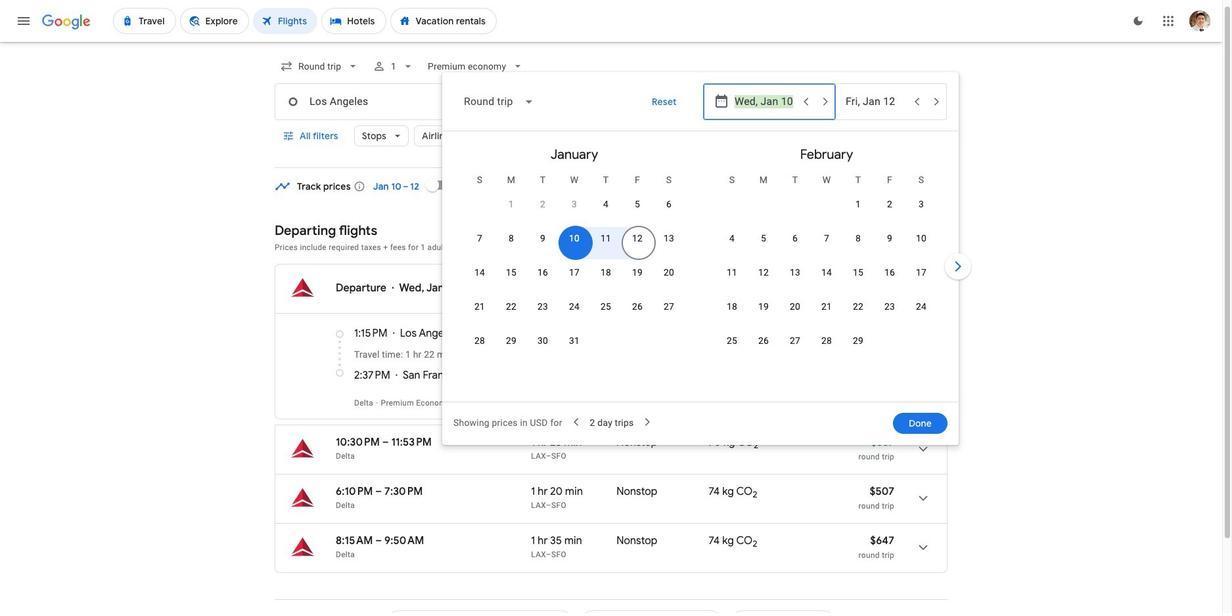 Task type: vqa. For each thing, say whether or not it's contained in the screenshot.
$593 associated with $593 button on top of Nonstop
no



Task type: describe. For each thing, give the bounding box(es) containing it.
tue, feb 27 element
[[790, 334, 800, 348]]

Departure time: 6:10 PM. text field
[[336, 486, 373, 499]]

nonstop flight. element for total duration 1 hr 20 min. element
[[617, 486, 657, 501]]

tue, jan 30 element
[[538, 334, 548, 348]]

leaves los angeles international airport at 6:10 pm on wednesday, january 10 and arrives at san francisco international airport at 7:30 pm on wednesday, january 10. element
[[336, 486, 423, 499]]

sat, feb 10 element
[[916, 232, 927, 245]]

Departure time: 8:15 AM. text field
[[336, 535, 373, 548]]

row down mon, jan 22 'element' on the left
[[464, 329, 590, 366]]

2 row group from the left
[[701, 137, 953, 397]]

mon, jan 1 element
[[509, 198, 514, 211]]

thu, jan 4 element
[[603, 198, 609, 211]]

leaves los angeles international airport at 10:30 pm on wednesday, january 10 and arrives at san francisco international airport at 11:53 pm on wednesday, january 10. element
[[336, 436, 432, 449]]

mon, jan 29 element
[[506, 334, 517, 348]]

learn more about tracked prices image
[[353, 181, 365, 193]]

wed, jan 10, departure date. element
[[569, 232, 580, 245]]

row up the wed, feb 28 element
[[716, 294, 937, 332]]

tue, jan 16 element
[[538, 266, 548, 279]]

Arrival time: 11:53 PM. text field
[[391, 436, 432, 449]]

sat, feb 3 element
[[919, 198, 924, 211]]

departure text field for return text field
[[735, 84, 795, 120]]

swap origin and destination. image
[[476, 94, 492, 110]]

main menu image
[[16, 13, 32, 29]]

fri, jan 19 element
[[632, 266, 643, 279]]

sat, feb 24 element
[[916, 300, 927, 313]]

Departure time: 10:30 PM. text field
[[336, 436, 380, 449]]

sun, jan 14 element
[[474, 266, 485, 279]]

1 row group from the left
[[448, 137, 701, 397]]

367 US dollars text field
[[871, 436, 894, 449]]

row up wed, jan 17 element
[[464, 226, 685, 264]]

row up fri, feb 9 element
[[842, 187, 937, 229]]

wed, feb 28 element
[[821, 334, 832, 348]]

647 US dollars text field
[[870, 535, 894, 548]]

next image
[[942, 251, 974, 283]]

row up wed, jan 31 element
[[464, 294, 685, 332]]

thu, feb 1 element
[[856, 198, 861, 211]]

row up wed, feb 14 element
[[716, 226, 937, 264]]

fri, feb 9 element
[[887, 232, 892, 245]]

wed, jan 3 element
[[572, 198, 577, 211]]

sun, jan 28 element
[[474, 334, 485, 348]]

mon, feb 5 element
[[761, 232, 766, 245]]

total duration 1 hr 20 min. element
[[531, 486, 617, 501]]

tue, jan 2 element
[[540, 198, 545, 211]]

sat, jan 6 element
[[666, 198, 672, 211]]

leaves los angeles international airport at 8:15 am on wednesday, january 10 and arrives at san francisco international airport at 9:50 am on wednesday, january 10. element
[[336, 535, 424, 548]]

fri, jan 26 element
[[632, 300, 643, 313]]



Task type: locate. For each thing, give the bounding box(es) containing it.
wed, feb 21 element
[[821, 300, 832, 313]]

wed, jan 17 element
[[569, 266, 580, 279]]

sun, feb 25 element
[[727, 334, 737, 348]]

wed, feb 14 element
[[821, 266, 832, 279]]

row down tue, feb 20 element
[[716, 329, 874, 366]]

mon, feb 12 element
[[758, 266, 769, 279]]

thu, jan 25 element
[[601, 300, 611, 313]]

tue, jan 9 element
[[540, 232, 545, 245]]

fri, feb 23 element
[[884, 300, 895, 313]]

nonstop flight. element for total duration 1 hr 35 min. element
[[617, 535, 657, 550]]

1 vertical spatial nonstop flight. element
[[617, 486, 657, 501]]

2 nonstop flight. element from the top
[[617, 486, 657, 501]]

flight details. leaves los angeles international airport at 8:15 am on wednesday, january 10 and arrives at san francisco international airport at 9:50 am on wednesday, january 10. image
[[908, 532, 939, 564]]

row group
[[448, 137, 701, 397], [701, 137, 953, 397]]

fri, feb 16 element
[[884, 266, 895, 279]]

wed, feb 7 element
[[824, 232, 829, 245]]

flight details. leaves los angeles international airport at 10:30 pm on wednesday, january 10 and arrives at san francisco international airport at 11:53 pm on wednesday, january 10. image
[[908, 434, 939, 465]]

None text field
[[275, 83, 481, 120]]

thu, jan 18 element
[[601, 266, 611, 279]]

tue, jan 23 element
[[538, 300, 548, 313]]

367 US dollars text field
[[871, 275, 894, 288]]

mon, feb 19 element
[[758, 300, 769, 313]]

wed, jan 31 element
[[569, 334, 580, 348]]

sun, jan 21 element
[[474, 300, 485, 313]]

Departure time: 1:15 PM. text field
[[354, 327, 388, 340]]

thu, jan 11 element
[[601, 232, 611, 245]]

1 nonstop flight. element from the top
[[617, 436, 657, 451]]

sun, jan 7 element
[[477, 232, 482, 245]]

sun, feb 4 element
[[729, 232, 735, 245]]

 image
[[453, 399, 455, 408]]

sat, jan 20 element
[[664, 266, 674, 279]]

total duration 1 hr 23 min. element
[[531, 436, 617, 451]]

sun, feb 18 element
[[727, 300, 737, 313]]

thu, feb 29 element
[[853, 334, 864, 348]]

Return text field
[[846, 84, 906, 120]]

tue, feb 13 element
[[790, 266, 800, 279]]

Arrival time: 9:50 AM. text field
[[384, 535, 424, 548]]

fri, jan 12, return date. element
[[632, 232, 643, 245]]

flight details. leaves los angeles international airport at 6:10 pm on wednesday, january 10 and arrives at san francisco international airport at 7:30 pm on wednesday, january 10. image
[[908, 483, 939, 515]]

None field
[[275, 55, 365, 78], [423, 55, 530, 78], [453, 86, 545, 118], [275, 55, 365, 78], [423, 55, 530, 78], [453, 86, 545, 118]]

tue, feb 6 element
[[793, 232, 798, 245]]

507 US dollars text field
[[870, 486, 894, 499]]

sat, jan 13 element
[[664, 232, 674, 245]]

3 nonstop flight. element from the top
[[617, 535, 657, 550]]

mon, jan 8 element
[[509, 232, 514, 245]]

Return text field
[[846, 84, 906, 120]]

mon, jan 15 element
[[506, 266, 517, 279]]

mon, feb 26 element
[[758, 334, 769, 348]]

wed, jan 24 element
[[569, 300, 580, 313]]

sat, feb 17 element
[[916, 266, 927, 279]]

thu, feb 15 element
[[853, 266, 864, 279]]

row up the thu, jan 11 element
[[495, 187, 685, 229]]

sat, jan 27 element
[[664, 300, 674, 313]]

change appearance image
[[1122, 5, 1154, 37]]

row up wed, feb 21 element
[[716, 260, 937, 298]]

nonstop flight. element
[[617, 436, 657, 451], [617, 486, 657, 501], [617, 535, 657, 550]]

mon, jan 22 element
[[506, 300, 517, 313]]

0 vertical spatial nonstop flight. element
[[617, 436, 657, 451]]

Arrival time: 7:30 PM. text field
[[385, 486, 423, 499]]

fri, feb 2 element
[[887, 198, 892, 211]]

sun, feb 11 element
[[727, 266, 737, 279]]

2 vertical spatial nonstop flight. element
[[617, 535, 657, 550]]

row
[[495, 187, 685, 229], [842, 187, 937, 229], [464, 226, 685, 264], [716, 226, 937, 264], [464, 260, 685, 298], [716, 260, 937, 298], [464, 294, 685, 332], [716, 294, 937, 332], [464, 329, 590, 366], [716, 329, 874, 366]]

departure text field for return text box
[[735, 84, 795, 120]]

row up wed, jan 24 element
[[464, 260, 685, 298]]

tue, feb 20 element
[[790, 300, 800, 313]]

find the best price region
[[275, 170, 948, 213]]

main content
[[275, 170, 948, 584]]

fri, jan 5 element
[[635, 198, 640, 211]]

Departure text field
[[735, 84, 795, 120], [735, 84, 795, 120]]

thu, feb 22 element
[[853, 300, 864, 313]]

total duration 1 hr 35 min. element
[[531, 535, 617, 550]]

nonstop flight. element for total duration 1 hr 23 min. element
[[617, 436, 657, 451]]

Arrival time: 2:37 PM. text field
[[354, 369, 390, 382]]

None search field
[[275, 51, 974, 446]]

thu, feb 8 element
[[856, 232, 861, 245]]

grid
[[448, 137, 953, 410]]



